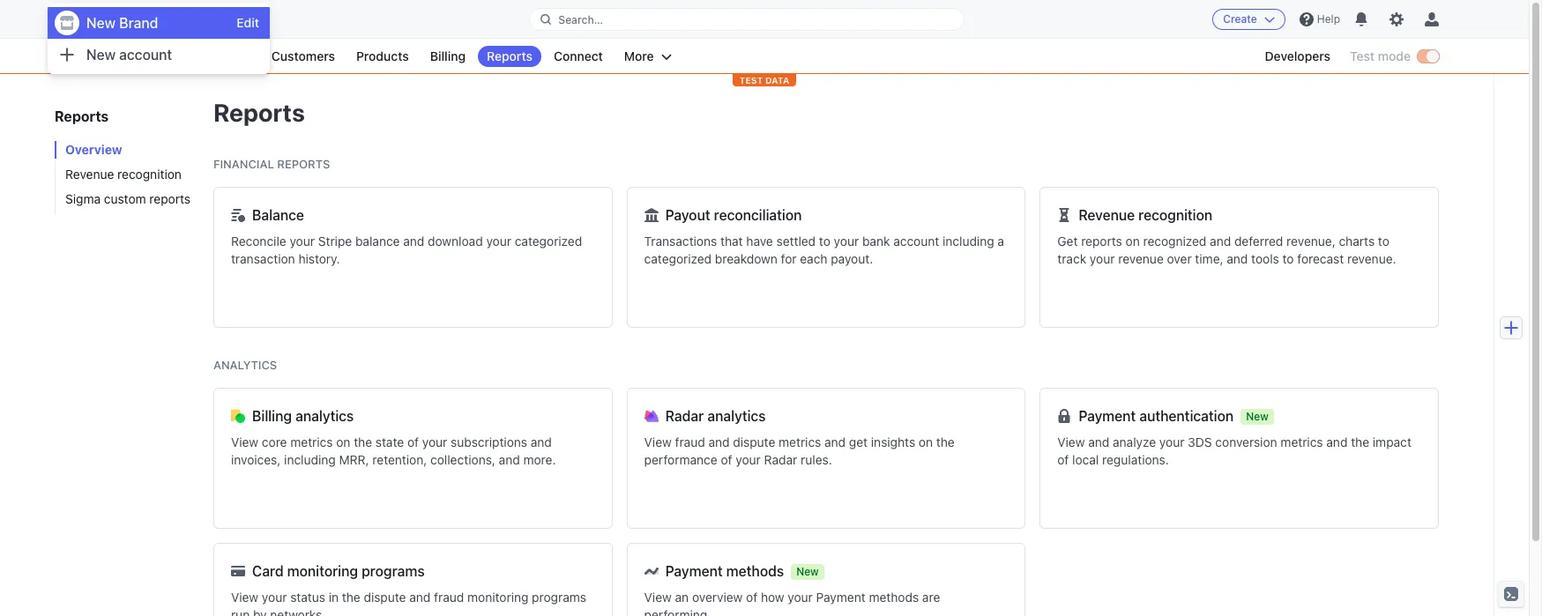 Task type: locate. For each thing, give the bounding box(es) containing it.
payment for payment authentication
[[1079, 408, 1136, 424]]

monitoring
[[287, 564, 358, 580], [468, 590, 529, 605]]

radar
[[666, 408, 704, 424], [764, 452, 798, 467]]

including inside transactions that have settled to your bank account including a categorized breakdown for each payout.
[[943, 234, 995, 249]]

analytics up the mrr,
[[296, 408, 354, 424]]

the left impact
[[1351, 435, 1370, 450]]

2 horizontal spatial to
[[1379, 234, 1390, 249]]

revenue.
[[1348, 251, 1397, 266]]

reports
[[487, 49, 533, 64], [213, 98, 305, 127], [55, 108, 109, 124], [277, 157, 330, 171]]

revenue up the revenue
[[1079, 207, 1135, 223]]

2 horizontal spatial metrics
[[1281, 435, 1324, 450]]

0 horizontal spatial programs
[[362, 564, 425, 580]]

1 horizontal spatial monitoring
[[468, 590, 529, 605]]

and up time,
[[1210, 234, 1232, 249]]

1 analytics from the left
[[296, 408, 354, 424]]

your inside view core metrics on the state of your subscriptions and invoices, including mrr, retention, collections, and more.
[[422, 435, 447, 450]]

a
[[998, 234, 1005, 249]]

radar left rules.
[[764, 452, 798, 467]]

methods up how
[[726, 564, 784, 580]]

1 vertical spatial methods
[[869, 590, 919, 605]]

0 horizontal spatial on
[[336, 435, 351, 450]]

0 vertical spatial reports
[[149, 191, 191, 206]]

of down radar analytics
[[721, 452, 733, 467]]

reconciliation
[[714, 207, 802, 223]]

1 vertical spatial revenue recognition
[[1079, 207, 1213, 223]]

brand inside button
[[112, 13, 142, 26]]

2 analytics from the left
[[708, 408, 766, 424]]

2 new brand from the top
[[86, 15, 158, 31]]

2 vertical spatial payment
[[816, 590, 866, 605]]

1 vertical spatial payment
[[666, 564, 723, 580]]

payout reconciliation
[[666, 207, 802, 223]]

core
[[262, 435, 287, 450]]

1 metrics from the left
[[290, 435, 333, 450]]

connect link
[[545, 46, 612, 67]]

history.
[[299, 251, 340, 266]]

search…
[[559, 13, 603, 26]]

1 vertical spatial monitoring
[[468, 590, 529, 605]]

1 horizontal spatial programs
[[532, 590, 587, 605]]

your inside "view and analyze your 3ds conversion metrics and the impact of local regulations."
[[1160, 435, 1185, 450]]

reports
[[149, 191, 191, 206], [1082, 234, 1123, 249]]

1 vertical spatial account
[[894, 234, 940, 249]]

connect
[[554, 49, 603, 64]]

0 vertical spatial including
[[943, 234, 995, 249]]

0 horizontal spatial fraud
[[434, 590, 464, 605]]

recognition up the sigma custom reports
[[117, 167, 182, 182]]

methods inside view an overview of how your payment methods are performing.
[[869, 590, 919, 605]]

of inside "view and analyze your 3ds conversion metrics and the impact of local regulations."
[[1058, 452, 1069, 467]]

account down the new brand button
[[119, 47, 172, 63]]

0 vertical spatial dispute
[[733, 435, 776, 450]]

home link
[[55, 46, 107, 67]]

your inside transactions that have settled to your bank account including a categorized breakdown for each payout.
[[834, 234, 859, 249]]

0 horizontal spatial categorized
[[515, 234, 582, 249]]

1 horizontal spatial account
[[894, 234, 940, 249]]

new brand
[[86, 13, 142, 26], [86, 15, 158, 31]]

your down radar analytics
[[736, 452, 761, 467]]

of inside view core metrics on the state of your subscriptions and invoices, including mrr, retention, collections, and more.
[[407, 435, 419, 450]]

radar up performance
[[666, 408, 704, 424]]

0 horizontal spatial including
[[284, 452, 336, 467]]

reports up balance
[[277, 157, 330, 171]]

test
[[1350, 49, 1375, 64]]

1 horizontal spatial billing
[[430, 49, 466, 64]]

the inside view core metrics on the state of your subscriptions and invoices, including mrr, retention, collections, and more.
[[354, 435, 372, 450]]

more
[[624, 49, 654, 64]]

and up local
[[1089, 435, 1110, 450]]

1 vertical spatial revenue
[[1079, 207, 1135, 223]]

Search… search field
[[530, 8, 964, 30]]

0 vertical spatial revenue recognition
[[65, 167, 182, 182]]

payment inside view an overview of how your payment methods are performing.
[[816, 590, 866, 605]]

deferred
[[1235, 234, 1284, 249]]

methods left are
[[869, 590, 919, 605]]

0 horizontal spatial revenue
[[65, 167, 114, 182]]

metrics down billing analytics
[[290, 435, 333, 450]]

metrics inside view fraud and dispute metrics and get insights on the performance of your radar rules.
[[779, 435, 821, 450]]

list box
[[48, 7, 270, 71]]

brand inside 'list box'
[[119, 15, 158, 31]]

balances link
[[189, 46, 259, 67]]

0 vertical spatial radar
[[666, 408, 704, 424]]

including
[[943, 234, 995, 249], [284, 452, 336, 467]]

your right how
[[788, 590, 813, 605]]

billing up core
[[252, 408, 292, 424]]

0 horizontal spatial payment
[[666, 564, 723, 580]]

test data
[[740, 75, 790, 86]]

of left local
[[1058, 452, 1069, 467]]

1 vertical spatial dispute
[[364, 590, 406, 605]]

reports right get
[[1082, 234, 1123, 249]]

each
[[800, 251, 828, 266]]

account right bank at the top right of the page
[[894, 234, 940, 249]]

1 horizontal spatial metrics
[[779, 435, 821, 450]]

1 horizontal spatial payment
[[816, 590, 866, 605]]

1 vertical spatial programs
[[532, 590, 587, 605]]

billing
[[430, 49, 466, 64], [252, 408, 292, 424]]

get reports on recognized and deferred revenue, charts to track your revenue over time, and tools to forecast revenue.
[[1058, 234, 1397, 266]]

new account
[[86, 47, 172, 63]]

methods
[[726, 564, 784, 580], [869, 590, 919, 605]]

analytics up performance
[[708, 408, 766, 424]]

view up local
[[1058, 435, 1085, 450]]

view up the invoices,
[[231, 435, 259, 450]]

1 horizontal spatial including
[[943, 234, 995, 249]]

billing for billing
[[430, 49, 466, 64]]

reports right custom
[[149, 191, 191, 206]]

recognized
[[1144, 234, 1207, 249]]

tools
[[1252, 251, 1280, 266]]

of inside view an overview of how your payment methods are performing.
[[746, 590, 758, 605]]

and left impact
[[1327, 435, 1348, 450]]

view
[[231, 435, 259, 450], [644, 435, 672, 450], [1058, 435, 1085, 450], [231, 590, 259, 605], [644, 590, 672, 605]]

recognition up recognized
[[1139, 207, 1213, 223]]

the right "insights"
[[937, 435, 955, 450]]

networks.
[[270, 608, 326, 617]]

0 vertical spatial monitoring
[[287, 564, 358, 580]]

dispute down radar analytics
[[733, 435, 776, 450]]

brand
[[112, 13, 142, 26], [119, 15, 158, 31]]

1 vertical spatial billing
[[252, 408, 292, 424]]

of inside view fraud and dispute metrics and get insights on the performance of your radar rules.
[[721, 452, 733, 467]]

1 horizontal spatial analytics
[[708, 408, 766, 424]]

of left how
[[746, 590, 758, 605]]

transactions that have settled to your bank account including a categorized breakdown for each payout.
[[644, 234, 1005, 266]]

0 vertical spatial programs
[[362, 564, 425, 580]]

and
[[403, 234, 425, 249], [1210, 234, 1232, 249], [1227, 251, 1248, 266], [531, 435, 552, 450], [709, 435, 730, 450], [825, 435, 846, 450], [1089, 435, 1110, 450], [1327, 435, 1348, 450], [499, 452, 520, 467], [410, 590, 431, 605]]

view inside view an overview of how your payment methods are performing.
[[644, 590, 672, 605]]

transactions
[[644, 234, 717, 249]]

0 vertical spatial revenue
[[65, 167, 114, 182]]

metrics inside "view and analyze your 3ds conversion metrics and the impact of local regulations."
[[1281, 435, 1324, 450]]

reports link
[[478, 46, 542, 67]]

the up the mrr,
[[354, 435, 372, 450]]

dispute right in at the bottom left
[[364, 590, 406, 605]]

0 vertical spatial payment
[[1079, 408, 1136, 424]]

new account button
[[48, 39, 270, 71]]

payment up analyze
[[1079, 408, 1136, 424]]

on right "insights"
[[919, 435, 933, 450]]

revenue recognition
[[65, 167, 182, 182], [1079, 207, 1213, 223]]

to
[[819, 234, 831, 249], [1379, 234, 1390, 249], [1283, 251, 1294, 266]]

are
[[923, 590, 941, 605]]

1 horizontal spatial on
[[919, 435, 933, 450]]

0 horizontal spatial reports
[[149, 191, 191, 206]]

2 metrics from the left
[[779, 435, 821, 450]]

0 vertical spatial categorized
[[515, 234, 582, 249]]

your up collections,
[[422, 435, 447, 450]]

1 horizontal spatial reports
[[1082, 234, 1123, 249]]

brand for financial reports
[[112, 13, 142, 26]]

to right tools
[[1283, 251, 1294, 266]]

1 vertical spatial reports
[[1082, 234, 1123, 249]]

bank
[[863, 234, 890, 249]]

view inside view your status in the dispute and fraud monitoring programs run by networks.
[[231, 590, 259, 605]]

your right 'track'
[[1090, 251, 1115, 266]]

revenue recognition down overview link
[[65, 167, 182, 182]]

have
[[747, 234, 773, 249]]

revenue
[[65, 167, 114, 182], [1079, 207, 1135, 223]]

revenue recognition up recognized
[[1079, 207, 1213, 223]]

revenue,
[[1287, 234, 1336, 249]]

1 new brand from the top
[[86, 13, 142, 26]]

1 horizontal spatial dispute
[[733, 435, 776, 450]]

recognition
[[117, 167, 182, 182], [1139, 207, 1213, 223]]

and right balance
[[403, 234, 425, 249]]

1 horizontal spatial methods
[[869, 590, 919, 605]]

0 horizontal spatial metrics
[[290, 435, 333, 450]]

your inside view your status in the dispute and fraud monitoring programs run by networks.
[[262, 590, 287, 605]]

payment authentication
[[1079, 408, 1234, 424]]

test mode
[[1350, 49, 1411, 64]]

payment right how
[[816, 590, 866, 605]]

0 horizontal spatial dispute
[[364, 590, 406, 605]]

1 vertical spatial categorized
[[644, 251, 712, 266]]

payments
[[119, 49, 176, 64]]

1 horizontal spatial categorized
[[644, 251, 712, 266]]

to up each
[[819, 234, 831, 249]]

your up payout.
[[834, 234, 859, 249]]

create button
[[1213, 9, 1286, 30]]

authentication
[[1140, 408, 1234, 424]]

transaction
[[231, 251, 295, 266]]

including down core
[[284, 452, 336, 467]]

1 horizontal spatial fraud
[[675, 435, 705, 450]]

help
[[1318, 12, 1341, 26]]

2 horizontal spatial payment
[[1079, 408, 1136, 424]]

insights
[[871, 435, 916, 450]]

2 horizontal spatial on
[[1126, 234, 1140, 249]]

view up performance
[[644, 435, 672, 450]]

0 vertical spatial methods
[[726, 564, 784, 580]]

0 horizontal spatial methods
[[726, 564, 784, 580]]

on up the revenue
[[1126, 234, 1140, 249]]

view inside view fraud and dispute metrics and get insights on the performance of your radar rules.
[[644, 435, 672, 450]]

payment up an
[[666, 564, 723, 580]]

1 horizontal spatial recognition
[[1139, 207, 1213, 223]]

fraud
[[675, 435, 705, 450], [434, 590, 464, 605]]

overview link
[[55, 141, 196, 159]]

radar inside view fraud and dispute metrics and get insights on the performance of your radar rules.
[[764, 452, 798, 467]]

your left the 3ds
[[1160, 435, 1185, 450]]

your up by
[[262, 590, 287, 605]]

brand for reports
[[119, 15, 158, 31]]

0 horizontal spatial analytics
[[296, 408, 354, 424]]

view up run at the left bottom
[[231, 590, 259, 605]]

dispute
[[733, 435, 776, 450], [364, 590, 406, 605]]

the right in at the bottom left
[[342, 590, 361, 605]]

to up revenue.
[[1379, 234, 1390, 249]]

of up retention,
[[407, 435, 419, 450]]

payment
[[1079, 408, 1136, 424], [666, 564, 723, 580], [816, 590, 866, 605]]

0 horizontal spatial billing
[[252, 408, 292, 424]]

1 horizontal spatial radar
[[764, 452, 798, 467]]

the inside "view and analyze your 3ds conversion metrics and the impact of local regulations."
[[1351, 435, 1370, 450]]

revenue
[[1119, 251, 1164, 266]]

metrics up rules.
[[779, 435, 821, 450]]

edit
[[237, 15, 259, 30]]

billing left reports link
[[430, 49, 466, 64]]

metrics right "conversion"
[[1281, 435, 1324, 450]]

0 vertical spatial billing
[[430, 49, 466, 64]]

fraud inside view fraud and dispute metrics and get insights on the performance of your radar rules.
[[675, 435, 705, 450]]

categorized inside transactions that have settled to your bank account including a categorized breakdown for each payout.
[[644, 251, 712, 266]]

more.
[[524, 452, 556, 467]]

0 vertical spatial account
[[119, 47, 172, 63]]

new brand inside button
[[86, 13, 142, 26]]

1 vertical spatial including
[[284, 452, 336, 467]]

data
[[766, 75, 790, 86]]

get
[[1058, 234, 1078, 249]]

view inside view core metrics on the state of your subscriptions and invoices, including mrr, retention, collections, and more.
[[231, 435, 259, 450]]

0 horizontal spatial recognition
[[117, 167, 182, 182]]

and down subscriptions
[[499, 452, 520, 467]]

and inside view your status in the dispute and fraud monitoring programs run by networks.
[[410, 590, 431, 605]]

3 metrics from the left
[[1281, 435, 1324, 450]]

on inside view fraud and dispute metrics and get insights on the performance of your radar rules.
[[919, 435, 933, 450]]

and left get
[[825, 435, 846, 450]]

revenue down overview
[[65, 167, 114, 182]]

mrr,
[[339, 452, 369, 467]]

products
[[356, 49, 409, 64]]

radar analytics
[[666, 408, 766, 424]]

0 horizontal spatial account
[[119, 47, 172, 63]]

0 horizontal spatial to
[[819, 234, 831, 249]]

on up the mrr,
[[336, 435, 351, 450]]

1 vertical spatial fraud
[[434, 590, 464, 605]]

the
[[354, 435, 372, 450], [937, 435, 955, 450], [1351, 435, 1370, 450], [342, 590, 361, 605]]

your inside view fraud and dispute metrics and get insights on the performance of your radar rules.
[[736, 452, 761, 467]]

1 vertical spatial recognition
[[1139, 207, 1213, 223]]

reports up financial reports
[[213, 98, 305, 127]]

view for card monitoring programs
[[231, 590, 259, 605]]

view left an
[[644, 590, 672, 605]]

0 vertical spatial fraud
[[675, 435, 705, 450]]

view inside "view and analyze your 3ds conversion metrics and the impact of local regulations."
[[1058, 435, 1085, 450]]

and down card monitoring programs
[[410, 590, 431, 605]]

1 vertical spatial radar
[[764, 452, 798, 467]]

3ds
[[1188, 435, 1212, 450]]

including left a
[[943, 234, 995, 249]]



Task type: describe. For each thing, give the bounding box(es) containing it.
billing for billing analytics
[[252, 408, 292, 424]]

billing analytics
[[252, 408, 354, 424]]

analytics for billing analytics
[[296, 408, 354, 424]]

monitoring inside view your status in the dispute and fraud monitoring programs run by networks.
[[468, 590, 529, 605]]

account inside button
[[119, 47, 172, 63]]

developers link
[[1256, 46, 1340, 67]]

and down radar analytics
[[709, 435, 730, 450]]

new brand for financial reports
[[86, 13, 142, 26]]

sigma custom reports
[[65, 191, 191, 206]]

products link
[[347, 46, 418, 67]]

overview
[[692, 590, 743, 605]]

reconcile
[[231, 234, 286, 249]]

0 vertical spatial recognition
[[117, 167, 182, 182]]

performing.
[[644, 608, 711, 617]]

dispute inside view your status in the dispute and fraud monitoring programs run by networks.
[[364, 590, 406, 605]]

sigma
[[65, 191, 101, 206]]

charts
[[1339, 234, 1375, 249]]

custom
[[104, 191, 146, 206]]

balances
[[198, 49, 250, 64]]

payment methods
[[666, 564, 784, 580]]

view an overview of how your payment methods are performing.
[[644, 590, 941, 617]]

overview
[[65, 142, 122, 157]]

new inside the new brand button
[[86, 13, 109, 26]]

for
[[781, 251, 797, 266]]

local
[[1073, 452, 1099, 467]]

analytics
[[213, 358, 277, 372]]

home
[[64, 49, 98, 64]]

view fraud and dispute metrics and get insights on the performance of your radar rules.
[[644, 435, 955, 467]]

card
[[252, 564, 284, 580]]

customers
[[272, 49, 335, 64]]

and down deferred
[[1227, 251, 1248, 266]]

impact
[[1373, 435, 1412, 450]]

programs inside view your status in the dispute and fraud monitoring programs run by networks.
[[532, 590, 587, 605]]

financial reports
[[213, 157, 330, 171]]

state
[[376, 435, 404, 450]]

0 horizontal spatial revenue recognition
[[65, 167, 182, 182]]

reports up overview
[[55, 108, 109, 124]]

payout.
[[831, 251, 873, 266]]

revenue recognition link
[[55, 166, 196, 183]]

metrics inside view core metrics on the state of your subscriptions and invoices, including mrr, retention, collections, and more.
[[290, 435, 333, 450]]

view for payment methods
[[644, 590, 672, 605]]

1 horizontal spatial revenue
[[1079, 207, 1135, 223]]

and up the more.
[[531, 435, 552, 450]]

retention,
[[373, 452, 427, 467]]

view for radar analytics
[[644, 435, 672, 450]]

categorized inside reconcile your stripe balance and download your categorized transaction history.
[[515, 234, 582, 249]]

an
[[675, 590, 689, 605]]

billing link
[[421, 46, 475, 67]]

account inside transactions that have settled to your bank account including a categorized breakdown for each payout.
[[894, 234, 940, 249]]

collections,
[[431, 452, 496, 467]]

and inside reconcile your stripe balance and download your categorized transaction history.
[[403, 234, 425, 249]]

balance
[[355, 234, 400, 249]]

reconcile your stripe balance and download your categorized transaction history.
[[231, 234, 582, 266]]

new brand for reports
[[86, 15, 158, 31]]

list box containing new brand
[[48, 7, 270, 71]]

help button
[[1293, 5, 1348, 34]]

on inside get reports on recognized and deferred revenue, charts to track your revenue over time, and tools to forecast revenue.
[[1126, 234, 1140, 249]]

financial
[[213, 157, 274, 171]]

that
[[721, 234, 743, 249]]

your inside view an overview of how your payment methods are performing.
[[788, 590, 813, 605]]

stripe
[[318, 234, 352, 249]]

time,
[[1196, 251, 1224, 266]]

0 horizontal spatial monitoring
[[287, 564, 358, 580]]

developers
[[1265, 49, 1331, 64]]

your right 'download' at the left of the page
[[486, 234, 512, 249]]

invoices,
[[231, 452, 281, 467]]

view for billing analytics
[[231, 435, 259, 450]]

edit button
[[237, 14, 259, 32]]

the inside view fraud and dispute metrics and get insights on the performance of your radar rules.
[[937, 435, 955, 450]]

including inside view core metrics on the state of your subscriptions and invoices, including mrr, retention, collections, and more.
[[284, 452, 336, 467]]

forecast
[[1298, 251, 1344, 266]]

breakdown
[[715, 251, 778, 266]]

analyze
[[1113, 435, 1156, 450]]

run
[[231, 608, 250, 617]]

more button
[[616, 46, 681, 67]]

your inside get reports on recognized and deferred revenue, charts to track your revenue over time, and tools to forecast revenue.
[[1090, 251, 1115, 266]]

by
[[253, 608, 267, 617]]

on inside view core metrics on the state of your subscriptions and invoices, including mrr, retention, collections, and more.
[[336, 435, 351, 450]]

conversion
[[1216, 435, 1278, 450]]

card monitoring programs
[[252, 564, 425, 580]]

sigma custom reports link
[[55, 191, 196, 208]]

view core metrics on the state of your subscriptions and invoices, including mrr, retention, collections, and more.
[[231, 435, 556, 467]]

your up the history.
[[290, 234, 315, 249]]

status
[[290, 590, 325, 605]]

view for payment authentication
[[1058, 435, 1085, 450]]

the inside view your status in the dispute and fraud monitoring programs run by networks.
[[342, 590, 361, 605]]

performance
[[644, 452, 718, 467]]

rules.
[[801, 452, 832, 467]]

payment for payment methods
[[666, 564, 723, 580]]

get
[[849, 435, 868, 450]]

to inside transactions that have settled to your bank account including a categorized breakdown for each payout.
[[819, 234, 831, 249]]

reports right billing link
[[487, 49, 533, 64]]

new brand button
[[55, 7, 160, 32]]

1 horizontal spatial revenue recognition
[[1079, 207, 1213, 223]]

payout
[[666, 207, 711, 223]]

create
[[1224, 12, 1258, 26]]

view your status in the dispute and fraud monitoring programs run by networks.
[[231, 590, 587, 617]]

dispute inside view fraud and dispute metrics and get insights on the performance of your radar rules.
[[733, 435, 776, 450]]

0 horizontal spatial radar
[[666, 408, 704, 424]]

subscriptions
[[451, 435, 527, 450]]

view and analyze your 3ds conversion metrics and the impact of local regulations.
[[1058, 435, 1412, 467]]

track
[[1058, 251, 1087, 266]]

new inside new account button
[[86, 47, 116, 63]]

download
[[428, 234, 483, 249]]

reports inside get reports on recognized and deferred revenue, charts to track your revenue over time, and tools to forecast revenue.
[[1082, 234, 1123, 249]]

regulations.
[[1103, 452, 1169, 467]]

mode
[[1378, 49, 1411, 64]]

Search… text field
[[530, 8, 964, 30]]

balance
[[252, 207, 304, 223]]

1 horizontal spatial to
[[1283, 251, 1294, 266]]

fraud inside view your status in the dispute and fraud monitoring programs run by networks.
[[434, 590, 464, 605]]

analytics for radar analytics
[[708, 408, 766, 424]]



Task type: vqa. For each thing, say whether or not it's contained in the screenshot.
the a
yes



